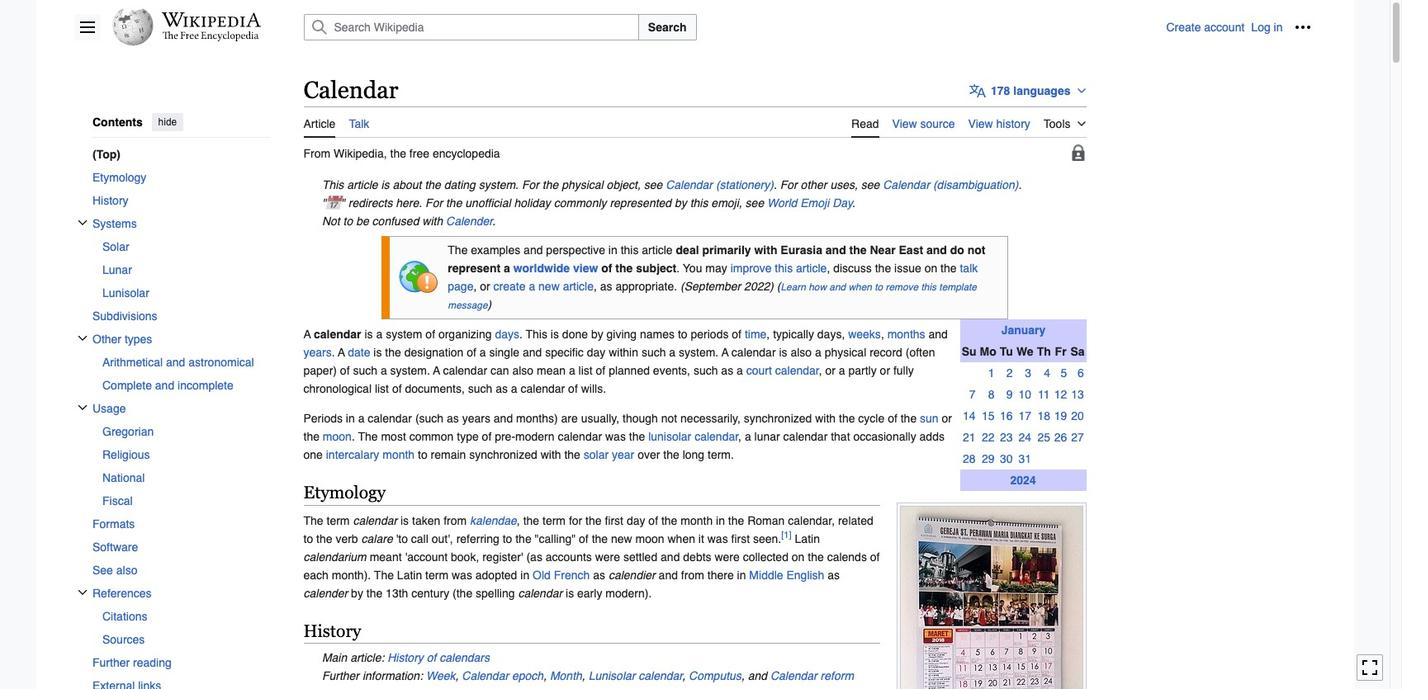 Task type: vqa. For each thing, say whether or not it's contained in the screenshot.
THE 2
yes



Task type: locate. For each thing, give the bounding box(es) containing it.
in up moon link
[[346, 412, 355, 425]]

references
[[92, 587, 151, 600]]

0 horizontal spatial by
[[351, 587, 363, 600]]

perspective
[[546, 244, 605, 257]]

was down periods in a calendar (such as years and months) are usually, though not necessarily, synchronized with the cycle of the sun
[[605, 430, 626, 443]]

such right events,
[[693, 364, 718, 377]]

.
[[774, 178, 777, 191], [1018, 178, 1022, 191], [853, 196, 855, 209], [493, 214, 495, 228], [676, 262, 680, 275], [519, 327, 523, 341], [332, 346, 335, 359], [352, 430, 355, 443]]

1 vertical spatial on
[[792, 550, 805, 564]]

1 vertical spatial from
[[681, 568, 704, 582]]

create account log in
[[1166, 21, 1283, 34]]

dating
[[444, 178, 476, 191]]

a left date link on the left
[[338, 346, 345, 359]]

calendar down the 'are'
[[558, 430, 602, 443]]

1 horizontal spatial list
[[578, 364, 593, 377]]

also down typically
[[791, 346, 812, 359]]

of down the for
[[579, 532, 589, 545]]

by for calendar
[[351, 587, 363, 600]]

1 vertical spatial lunisolar
[[588, 669, 635, 683]]

be
[[356, 214, 369, 228]]

eurasia
[[781, 244, 822, 257]]

related
[[838, 514, 873, 527]]

as inside is the designation of a single and specific day within such a system. a calendar is also a physical record (often paper) of such a system. a calendar can also mean a list of planned events, such as a
[[721, 364, 733, 377]]

physical inside is the designation of a single and specific day within such a system. a calendar is also a physical record (often paper) of such a system. a calendar can also mean a list of planned events, such as a
[[825, 346, 866, 359]]

x small image left the other
[[77, 333, 87, 343]]

. up "single"
[[519, 327, 523, 341]]

calendar up most
[[368, 412, 412, 425]]

2 view from the left
[[968, 117, 993, 130]]

view inside view source link
[[892, 117, 917, 130]]

latin inside meant 'account book, register' (as accounts were settled and debts were collected on the calends of each month). the latin term was adopted in
[[397, 568, 422, 582]]

1 horizontal spatial on
[[924, 262, 937, 275]]

it
[[698, 532, 704, 545]]

Search search field
[[284, 14, 1166, 40]]

0 horizontal spatial day
[[587, 346, 605, 359]]

discuss
[[833, 262, 872, 275]]

calendar down calendars
[[462, 669, 509, 683]]

calendar left that
[[783, 430, 828, 443]]

calendar right uses,
[[883, 178, 930, 191]]

2 vertical spatial was
[[452, 568, 472, 582]]

3 note from the top
[[303, 212, 1086, 230]]

do
[[950, 244, 964, 257]]

citations
[[102, 610, 147, 623]]

term
[[327, 514, 350, 527], [542, 514, 566, 527], [425, 568, 448, 582]]

etymology down intercalary
[[303, 483, 386, 503]]

in
[[1274, 21, 1283, 34], [608, 244, 617, 257], [346, 412, 355, 425], [716, 514, 725, 527], [520, 568, 529, 582], [737, 568, 746, 582]]

1 vertical spatial day
[[627, 514, 645, 527]]

physical up commonly
[[562, 178, 603, 191]]

1 vertical spatial latin
[[397, 568, 422, 582]]

calendar inside a calendar is a system of organizing days . this is done by giving names to periods of time , typically days, weeks , months and years . a date
[[314, 327, 361, 341]]

calendar,
[[788, 514, 835, 527]]

in inside meant 'account book, register' (as accounts were settled and debts were collected on the calends of each month). the latin term was adopted in
[[520, 568, 529, 582]]

0 vertical spatial moon
[[323, 430, 352, 443]]

1 horizontal spatial lunisolar
[[588, 669, 635, 683]]

x small image for systems
[[77, 217, 87, 227]]

lunisolar
[[102, 286, 149, 299], [588, 669, 635, 683]]

citations link
[[102, 605, 270, 628]]

0 vertical spatial when
[[848, 282, 872, 293]]

and right "calendier"
[[659, 568, 678, 582]]

4 note from the top
[[303, 649, 1086, 667]]

was right it
[[707, 532, 728, 545]]

1 horizontal spatial physical
[[825, 346, 866, 359]]

2024
[[1010, 474, 1036, 487]]

from down debts
[[681, 568, 704, 582]]

1 vertical spatial physical
[[825, 346, 866, 359]]

talk link
[[349, 107, 369, 136]]

by inside a calendar is a system of organizing days . this is done by giving names to periods of time , typically days, weeks , months and years . a date
[[591, 327, 603, 341]]

1 ( from the left
[[680, 280, 684, 293]]

term inside meant 'account book, register' (as accounts were settled and debts were collected on the calends of each month). the latin term was adopted in
[[425, 568, 448, 582]]

not inside the deal primarily with eurasia and the near east and do not represent a
[[967, 244, 985, 257]]

personal tools navigation
[[1166, 14, 1316, 40]]

spelling
[[476, 587, 515, 600]]

giving
[[607, 327, 637, 341]]

0 vertical spatial month
[[382, 448, 415, 461]]

0 horizontal spatial latin
[[397, 568, 422, 582]]

settled
[[623, 550, 657, 564]]

by for of
[[591, 327, 603, 341]]

page
[[448, 280, 473, 293]]

0 horizontal spatial were
[[595, 550, 620, 564]]

from inside 'old french as calendier and from there in middle english as calender by the 13th century (the spelling calendar is early modern).'
[[681, 568, 704, 582]]

national link
[[102, 466, 270, 489]]

1 horizontal spatial was
[[605, 430, 626, 443]]

a left lunar
[[745, 430, 751, 443]]

list right chronological
[[375, 382, 389, 395]]

x small image for references
[[77, 587, 87, 597]]

1 horizontal spatial day
[[627, 514, 645, 527]]

5
[[1061, 366, 1067, 380]]

19 link
[[1054, 409, 1067, 422]]

2 x small image from the top
[[77, 587, 87, 597]]

also up "references"
[[116, 563, 137, 577]]

2 horizontal spatial system.
[[679, 346, 719, 359]]

1 horizontal spatial see
[[745, 196, 764, 209]]

solar
[[584, 448, 609, 461]]

1 vertical spatial x small image
[[77, 402, 87, 412]]

1 horizontal spatial from
[[681, 568, 704, 582]]

term up the verb
[[327, 514, 350, 527]]

0 horizontal spatial term
[[327, 514, 350, 527]]

old french as calendier and from there in middle english as calender by the 13th century (the spelling calendar is early modern).
[[303, 568, 840, 600]]

, up record
[[881, 327, 884, 341]]

a up create
[[504, 262, 510, 275]]

were
[[595, 550, 620, 564], [715, 550, 740, 564]]

see down (stationery)
[[745, 196, 764, 209]]

0 horizontal spatial )
[[488, 298, 491, 311]]

languages
[[1013, 84, 1070, 97]]

0 horizontal spatial (
[[680, 280, 684, 293]]

[1] link
[[781, 529, 792, 541]]

1 vertical spatial first
[[731, 532, 750, 545]]

a down the days,
[[815, 346, 821, 359]]

or right sun
[[942, 412, 952, 425]]

world emoji day link
[[767, 196, 853, 209]]

when inside calare 'to call out', referring to the "calling" of the new moon when it was first seen. [1] latin calendarium
[[668, 532, 695, 545]]

0 vertical spatial also
[[791, 346, 812, 359]]

hide
[[158, 116, 176, 128]]

( september 2022 )
[[680, 280, 774, 293]]

month up it
[[681, 514, 713, 527]]

in left the roman
[[716, 514, 725, 527]]

28 link
[[963, 452, 976, 465]]

fullscreen image
[[1362, 660, 1378, 677]]

system.
[[479, 178, 519, 191], [679, 346, 719, 359], [390, 364, 430, 377]]

1 vertical spatial moon
[[635, 532, 664, 545]]

0 vertical spatial etymology
[[92, 170, 146, 184]]

1 vertical spatial new
[[611, 532, 632, 545]]

0 vertical spatial on
[[924, 262, 937, 275]]

2 horizontal spatial history
[[387, 651, 423, 664]]

0 vertical spatial )
[[770, 280, 774, 293]]

latin
[[795, 532, 820, 545], [397, 568, 422, 582]]

pre-
[[495, 430, 515, 443]]

improve this article link
[[730, 262, 827, 275]]

this inside this article is about the dating system. for the physical object, see calendar (stationery) . for other uses, see calendar (disambiguation) . "📅" redirects here. for the unofficial holiday commonly represented by this emoji, see world emoji day . not to be confused with calender .
[[322, 178, 344, 191]]

23 link
[[1000, 431, 1013, 444]]

2 horizontal spatial by
[[675, 196, 687, 209]]

1 note from the top
[[303, 176, 1086, 194]]

is right date link on the left
[[373, 346, 382, 359]]

complete and incomplete link
[[102, 374, 270, 397]]

from for taken
[[443, 514, 467, 527]]

calendar up "years" link at the left bottom of page
[[314, 327, 361, 341]]

5 note from the top
[[303, 667, 1086, 685]]

1 view from the left
[[892, 117, 917, 130]]

from
[[303, 147, 330, 160]]

x small image
[[77, 217, 87, 227], [77, 587, 87, 597]]

note
[[303, 176, 1086, 194], [303, 194, 1086, 212], [303, 212, 1086, 230], [303, 649, 1086, 667], [303, 667, 1086, 685]]

see right uses,
[[861, 178, 880, 191]]

0 horizontal spatial lunisolar
[[102, 286, 149, 299]]

types
[[124, 332, 152, 345]]

the
[[448, 244, 468, 257], [358, 430, 378, 443], [303, 514, 323, 527], [374, 568, 394, 582]]

0 vertical spatial new
[[538, 280, 560, 293]]

, down worldwide view of the subject
[[594, 280, 597, 293]]

tu
[[1000, 345, 1013, 358]]

and up 'pre-'
[[494, 412, 513, 425]]

1 horizontal spatial month
[[681, 514, 713, 527]]

0 vertical spatial physical
[[562, 178, 603, 191]]

and inside meant 'account book, register' (as accounts were settled and debts were collected on the calends of each month). the latin term was adopted in
[[661, 550, 680, 564]]

, down calendars
[[455, 669, 459, 683]]

system. down periods on the top
[[679, 346, 719, 359]]

view history link
[[968, 107, 1030, 136]]

term.
[[708, 448, 734, 461]]

1 horizontal spatial new
[[611, 532, 632, 545]]

page semi-protected image
[[1070, 144, 1086, 161]]

you
[[683, 262, 702, 275]]

a inside a calendar is a system of organizing days . this is done by giving names to periods of time , typically days, weeks , months and years . a date
[[376, 327, 382, 341]]

(top)
[[92, 147, 120, 160]]

calendar
[[314, 327, 361, 341], [731, 346, 776, 359], [443, 364, 487, 377], [775, 364, 819, 377], [521, 382, 565, 395], [368, 412, 412, 425], [558, 430, 602, 443], [695, 430, 739, 443], [783, 430, 828, 443], [353, 514, 397, 527], [518, 587, 562, 600], [639, 669, 683, 683]]

calendar down mean
[[521, 382, 565, 395]]

for
[[569, 514, 582, 527]]

0 horizontal spatial first
[[605, 514, 623, 527]]

kalendae
[[470, 514, 517, 527]]

)
[[770, 280, 774, 293], [488, 298, 491, 311]]

of inside calare 'to call out', referring to the "calling" of the new moon when it was first seen. [1] latin calendarium
[[579, 532, 589, 545]]

0 vertical spatial first
[[605, 514, 623, 527]]

day up settled
[[627, 514, 645, 527]]

this inside learn how and when to remove this template message
[[921, 282, 936, 293]]

1 vertical spatial list
[[375, 382, 389, 395]]

2 vertical spatial system.
[[390, 364, 430, 377]]

1 vertical spatial month
[[681, 514, 713, 527]]

1 vertical spatial )
[[488, 298, 491, 311]]

menu image
[[79, 19, 95, 36]]

1 horizontal spatial )
[[770, 280, 774, 293]]

is inside this article is about the dating system. for the physical object, see calendar (stationery) . for other uses, see calendar (disambiguation) . "📅" redirects here. for the unofficial holiday commonly represented by this emoji, see world emoji day . not to be confused with calender .
[[381, 178, 389, 191]]

calendar main content
[[297, 74, 1311, 689]]

synchronized up lunar
[[744, 412, 812, 425]]

talk page link
[[448, 262, 978, 293]]

of up wills.
[[596, 364, 605, 377]]

0 vertical spatial list
[[578, 364, 593, 377]]

of up designation
[[426, 327, 435, 341]]

2 horizontal spatial for
[[780, 178, 797, 191]]

2 ( from the left
[[774, 280, 781, 293]]

1 vertical spatial history
[[303, 621, 361, 641]]

lunisolar link
[[102, 281, 270, 304]]

learn
[[781, 282, 806, 293]]

computus link
[[689, 669, 741, 683]]

by right represented on the left of page
[[675, 196, 687, 209]]

day inside is the designation of a single and specific day within such a system. a calendar is also a physical record (often paper) of such a system. a calendar can also mean a list of planned events, such as a
[[587, 346, 605, 359]]

1 vertical spatial when
[[668, 532, 695, 545]]

0 horizontal spatial this
[[322, 178, 344, 191]]

note containing further information:
[[303, 667, 1086, 685]]

1 horizontal spatial moon
[[635, 532, 664, 545]]

1 horizontal spatial (
[[774, 280, 781, 293]]

calendar up term.
[[695, 430, 739, 443]]

14 link
[[963, 409, 976, 422]]

court calendar
[[746, 364, 819, 377]]

with inside this article is about the dating system. for the physical object, see calendar (stationery) . for other uses, see calendar (disambiguation) . "📅" redirects here. for the unofficial holiday commonly represented by this emoji, see world emoji day . not to be confused with calender .
[[422, 214, 443, 228]]

0 horizontal spatial from
[[443, 514, 467, 527]]

on up english in the bottom of the page
[[792, 550, 805, 564]]

or the
[[303, 412, 952, 443]]

( down you
[[680, 280, 684, 293]]

0 horizontal spatial list
[[375, 382, 389, 395]]

0 vertical spatial day
[[587, 346, 605, 359]]

for up world
[[780, 178, 797, 191]]

note containing main article:
[[303, 649, 1086, 667]]

x small image for usage
[[77, 402, 87, 412]]

sources
[[102, 633, 144, 646]]

complete and incomplete
[[102, 378, 233, 392]]

date link
[[348, 346, 370, 359]]

with up improve this article link
[[754, 244, 777, 257]]

1 horizontal spatial history
[[303, 621, 361, 641]]

a left partly
[[839, 364, 845, 377]]

0 vertical spatial synchronized
[[744, 412, 812, 425]]

days,
[[817, 327, 845, 341]]

the up intercalary month link at the bottom of page
[[358, 430, 378, 443]]

1 vertical spatial also
[[512, 364, 533, 377]]

28
[[963, 452, 976, 465]]

1 horizontal spatial system.
[[479, 178, 519, 191]]

2 vertical spatial history
[[387, 651, 423, 664]]

first inside calare 'to call out', referring to the "calling" of the new moon when it was first seen. [1] latin calendarium
[[731, 532, 750, 545]]

by down month).
[[351, 587, 363, 600]]

log in and more options image
[[1294, 19, 1311, 36]]

as left 'court'
[[721, 364, 733, 377]]

0 horizontal spatial history
[[92, 194, 128, 207]]

0 horizontal spatial synchronized
[[469, 448, 537, 461]]

1 x small image from the top
[[77, 333, 87, 343]]

0 vertical spatial years
[[303, 346, 332, 359]]

lunisolar up subdivisions
[[102, 286, 149, 299]]

history up main
[[303, 621, 361, 641]]

a down specific
[[569, 364, 575, 377]]

2 note from the top
[[303, 194, 1086, 212]]

years up type
[[462, 412, 490, 425]]

the down meant
[[374, 568, 394, 582]]

were up "calendier"
[[595, 550, 620, 564]]

view inside view history link
[[968, 117, 993, 130]]

calendar
[[303, 77, 398, 103], [666, 178, 713, 191], [883, 178, 930, 191], [462, 669, 509, 683], [770, 669, 817, 683]]

x small image
[[77, 333, 87, 343], [77, 402, 87, 412]]

encyclopedia
[[433, 147, 500, 160]]

this
[[690, 196, 708, 209], [621, 244, 639, 257], [775, 262, 793, 275], [921, 282, 936, 293]]

1 vertical spatial by
[[591, 327, 603, 341]]

formats
[[92, 517, 134, 530]]

and up mean
[[523, 346, 542, 359]]

term inside the , the term for the first day of the month in the roman calendar, related to the verb
[[542, 514, 566, 527]]

1 horizontal spatial etymology
[[303, 483, 386, 503]]

2 vertical spatial by
[[351, 587, 363, 600]]

months link
[[887, 327, 925, 341]]

moon down periods
[[323, 430, 352, 443]]

1 horizontal spatial were
[[715, 550, 740, 564]]

to up calendarium
[[303, 532, 313, 545]]

history
[[996, 117, 1030, 130]]

a left system
[[376, 327, 382, 341]]

within
[[609, 346, 638, 359]]

and left debts
[[661, 550, 680, 564]]

note containing "📅" redirects here. for the unofficial holiday commonly represented by this emoji, see
[[303, 194, 1086, 212]]

over
[[638, 448, 660, 461]]

2 vertical spatial also
[[116, 563, 137, 577]]

0 horizontal spatial physical
[[562, 178, 603, 191]]

not up lunisolar on the bottom of page
[[661, 412, 677, 425]]

1 horizontal spatial term
[[425, 568, 448, 582]]

and inside learn how and when to remove this template message
[[829, 282, 846, 293]]

0 horizontal spatial on
[[792, 550, 805, 564]]

formats link
[[92, 512, 270, 535]]

lunisolar calendar link
[[588, 669, 683, 683]]

article
[[347, 178, 378, 191], [642, 244, 673, 257], [796, 262, 827, 275], [563, 280, 594, 293]]

0 horizontal spatial view
[[892, 117, 917, 130]]

1 horizontal spatial when
[[848, 282, 872, 293]]

by inside 'old french as calendier and from there in middle english as calender by the 13th century (the spelling calendar is early modern).'
[[351, 587, 363, 600]]

0 horizontal spatial years
[[303, 346, 332, 359]]

to left be
[[343, 214, 353, 228]]

0 vertical spatial from
[[443, 514, 467, 527]]

religious
[[102, 448, 150, 461]]

sources link
[[102, 628, 270, 651]]

in inside 'old french as calendier and from there in middle english as calender by the 13th century (the spelling calendar is early modern).'
[[737, 568, 746, 582]]

to inside learn how and when to remove this template message
[[875, 282, 883, 293]]

with inside the deal primarily with eurasia and the near east and do not represent a
[[754, 244, 777, 257]]

list inside the , or a partly or fully chronological list of documents, such as a calendar of wills.
[[375, 382, 389, 395]]

in inside the , the term for the first day of the month in the roman calendar, related to the verb
[[716, 514, 725, 527]]

further reading
[[92, 656, 171, 669]]

2 horizontal spatial was
[[707, 532, 728, 545]]

0 horizontal spatial when
[[668, 532, 695, 545]]

of right calends
[[870, 550, 880, 564]]

0 horizontal spatial moon
[[323, 430, 352, 443]]

0 vertical spatial by
[[675, 196, 687, 209]]

1 horizontal spatial further
[[322, 669, 359, 683]]

calendar down old
[[518, 587, 562, 600]]

0 vertical spatial not
[[967, 244, 985, 257]]

1 vertical spatial years
[[462, 412, 490, 425]]

this right days link
[[526, 327, 547, 341]]

1 x small image from the top
[[77, 217, 87, 227]]

0 vertical spatial latin
[[795, 532, 820, 545]]

calendar left computus
[[639, 669, 683, 683]]

of inside the , the term for the first day of the month in the roman calendar, related to the verb
[[648, 514, 658, 527]]

0 horizontal spatial month
[[382, 448, 415, 461]]

to inside the , the term for the first day of the month in the roman calendar, related to the verb
[[303, 532, 313, 545]]

lunar
[[754, 430, 780, 443]]

x small image for other types
[[77, 333, 87, 343]]

in right log
[[1274, 21, 1283, 34]]

solar year link
[[584, 448, 634, 461]]

see
[[644, 178, 662, 191], [861, 178, 880, 191], [745, 196, 764, 209]]

(such
[[415, 412, 444, 425]]

2 x small image from the top
[[77, 402, 87, 412]]

to up the 'register''
[[503, 532, 512, 545]]

to down "common"
[[418, 448, 427, 461]]

article link
[[303, 107, 336, 138]]

view left history
[[968, 117, 993, 130]]

and up worldwide
[[524, 244, 543, 257]]

x small image left "references"
[[77, 587, 87, 597]]

note containing not to be confused with
[[303, 212, 1086, 230]]

for right here. on the top left
[[425, 196, 443, 209]]

also right can
[[512, 364, 533, 377]]

synchronized
[[744, 412, 812, 425], [469, 448, 537, 461]]

is up date link on the left
[[364, 327, 373, 341]]



Task type: describe. For each thing, give the bounding box(es) containing it.
calendar left can
[[443, 364, 487, 377]]

. up world
[[774, 178, 777, 191]]

of left 'pre-'
[[482, 430, 491, 443]]

the inside is the designation of a single and specific day within such a system. a calendar is also a physical record (often paper) of such a system. a calendar can also mean a list of planned events, such as a
[[385, 346, 401, 359]]

of left time in the right of the page
[[732, 327, 741, 341]]

reading
[[133, 656, 171, 669]]

0 vertical spatial lunisolar
[[102, 286, 149, 299]]

17
[[1018, 409, 1031, 422]]

and down arithmetical and astronomical
[[155, 378, 174, 392]]

the inside 'old french as calendier and from there in middle english as calender by the 13th century (the spelling calendar is early modern).'
[[366, 587, 382, 600]]

source
[[920, 117, 955, 130]]

the term calendar is taken from kalendae
[[303, 514, 517, 527]]

astronomical
[[188, 355, 254, 369]]

etymology inside calendar element
[[303, 483, 386, 503]]

language progressive image
[[969, 82, 986, 99]]

create account link
[[1166, 21, 1245, 34]]

debts
[[683, 550, 711, 564]]

a down system
[[381, 364, 387, 377]]

about
[[393, 178, 422, 191]]

occasionally
[[853, 430, 916, 443]]

you may improve this article , discuss the issue on the
[[680, 262, 960, 275]]

incomplete
[[177, 378, 233, 392]]

8
[[988, 388, 995, 401]]

calendar inside , a lunar calendar that occasionally adds one
[[783, 430, 828, 443]]

1 horizontal spatial also
[[512, 364, 533, 377]]

0 horizontal spatial further
[[92, 656, 129, 669]]

13th century
[[386, 587, 449, 600]]

as down worldwide view of the subject
[[600, 280, 612, 293]]

calendar up emoji,
[[666, 178, 713, 191]]

modern
[[515, 430, 554, 443]]

month link
[[550, 669, 582, 683]]

. up intercalary
[[352, 430, 355, 443]]

time
[[745, 327, 767, 341]]

such down 'names'
[[641, 346, 666, 359]]

a up the months)
[[511, 382, 517, 395]]

11 link
[[1038, 388, 1050, 401]]

periods
[[691, 327, 729, 341]]

on inside meant 'account book, register' (as accounts were settled and debts were collected on the calends of each month). the latin term was adopted in
[[792, 550, 805, 564]]

6
[[1077, 366, 1084, 380]]

5 link
[[1054, 366, 1067, 380]]

wikipedia,
[[334, 147, 387, 160]]

article:
[[350, 651, 384, 664]]

meant
[[370, 550, 402, 564]]

, down "represent"
[[473, 280, 477, 293]]

of up occasionally
[[888, 412, 897, 425]]

, inside , a lunar calendar that occasionally adds one
[[739, 430, 741, 443]]

was inside meant 'account book, register' (as accounts were settled and debts were collected on the calends of each month). the latin term was adopted in
[[452, 568, 472, 582]]

systems
[[92, 217, 136, 230]]

calendar up talk 'link'
[[303, 77, 398, 103]]

, a lunar calendar that occasionally adds one
[[303, 430, 945, 461]]

each
[[303, 568, 329, 582]]

as up early
[[593, 568, 605, 582]]

when inside learn how and when to remove this template message
[[848, 282, 872, 293]]

this inside a calendar is a system of organizing days . this is done by giving names to periods of time , typically days, weeks , months and years . a date
[[526, 327, 547, 341]]

subdivisions
[[92, 309, 157, 322]]

28 29 30 31
[[963, 452, 1031, 465]]

, left the calendar reform link
[[741, 669, 745, 683]]

globe icon. image
[[399, 261, 439, 294]]

of right view
[[601, 262, 612, 275]]

account
[[1204, 21, 1245, 34]]

names
[[640, 327, 675, 341]]

. down unofficial
[[493, 214, 495, 228]]

the inside the deal primarily with eurasia and the near east and do not represent a
[[849, 244, 867, 257]]

of inside meant 'account book, register' (as accounts were settled and debts were collected on the calends of each month). the latin term was adopted in
[[870, 550, 880, 564]]

to inside calare 'to call out', referring to the "calling" of the new moon when it was first seen. [1] latin calendarium
[[503, 532, 512, 545]]

the up calendarium
[[303, 514, 323, 527]]

systems link
[[92, 212, 270, 235]]

years link
[[303, 346, 332, 359]]

taken
[[412, 514, 440, 527]]

12
[[1054, 388, 1067, 401]]

a inside , a lunar calendar that occasionally adds one
[[745, 430, 751, 443]]

12 link
[[1054, 388, 1067, 401]]

1 were from the left
[[595, 550, 620, 564]]

was inside calare 'to call out', referring to the "calling" of the new moon when it was first seen. [1] latin calendarium
[[707, 532, 728, 545]]

note containing this article is about the dating system. for the physical object, see
[[303, 176, 1086, 194]]

(often
[[906, 346, 935, 359]]

. down history
[[1018, 178, 1022, 191]]

, inside the , the term for the first day of the month in the roman calendar, related to the verb
[[517, 514, 520, 527]]

and up you may improve this article , discuss the issue on the
[[826, 244, 846, 257]]

wills.
[[581, 382, 606, 395]]

and left 'do'
[[926, 244, 947, 257]]

in inside personal tools navigation
[[1274, 21, 1283, 34]]

physical inside this article is about the dating system. for the physical object, see calendar (stationery) . for other uses, see calendar (disambiguation) . "📅" redirects here. for the unofficial holiday commonly represented by this emoji, see world emoji day . not to be confused with calender .
[[562, 178, 603, 191]]

software
[[92, 540, 138, 554]]

3
[[1025, 366, 1031, 380]]

chronological
[[303, 382, 372, 395]]

a down periods on the top
[[721, 346, 729, 359]]

calendar left reform
[[770, 669, 817, 683]]

day inside the , the term for the first day of the month in the roman calendar, related to the verb
[[627, 514, 645, 527]]

1 vertical spatial system.
[[679, 346, 719, 359]]

this up subject
[[621, 244, 639, 257]]

2022
[[744, 280, 770, 293]]

view for view history
[[968, 117, 993, 130]]

0 horizontal spatial also
[[116, 563, 137, 577]]

english
[[786, 568, 824, 582]]

calendar inside 'old french as calendier and from there in middle english as calender by the 13th century (the spelling calendar is early modern).'
[[518, 587, 562, 600]]

and inside a calendar is a system of organizing days . this is done by giving names to periods of time , typically days, weeks , months and years . a date
[[928, 327, 948, 341]]

emoji
[[800, 196, 829, 209]]

Search Wikipedia search field
[[303, 14, 639, 40]]

is inside 'old french as calendier and from there in middle english as calender by the 13th century (the spelling calendar is early modern).'
[[566, 587, 574, 600]]

is left done
[[551, 327, 559, 341]]

year
[[612, 448, 634, 461]]

as right (such
[[447, 412, 459, 425]]

calendar up calare
[[353, 514, 397, 527]]

1 horizontal spatial years
[[462, 412, 490, 425]]

a up events,
[[669, 346, 676, 359]]

list inside is the designation of a single and specific day within such a system. a calendar is also a physical record (often paper) of such a system. a calendar can also mean a list of planned events, such as a
[[578, 364, 593, 377]]

object,
[[607, 178, 641, 191]]

, inside the , or a partly or fully chronological list of documents, such as a calendar of wills.
[[819, 364, 822, 377]]

other
[[801, 178, 827, 191]]

such down date link on the left
[[353, 364, 377, 377]]

. left you
[[676, 262, 680, 275]]

29 link
[[982, 452, 995, 465]]

month inside the , the term for the first day of the month in the roman calendar, related to the verb
[[681, 514, 713, 527]]

this inside this article is about the dating system. for the physical object, see calendar (stationery) . for other uses, see calendar (disambiguation) . "📅" redirects here. for the unofficial holiday commonly represented by this emoji, see world emoji day . not to be confused with calender .
[[690, 196, 708, 209]]

[1]
[[781, 529, 792, 541]]

latin inside calare 'to call out', referring to the "calling" of the new moon when it was first seen. [1] latin calendarium
[[795, 532, 820, 545]]

sun link
[[920, 412, 939, 425]]

arithmetical
[[102, 355, 162, 369]]

free
[[409, 147, 429, 160]]

0 vertical spatial was
[[605, 430, 626, 443]]

article down view
[[563, 280, 594, 293]]

2 were from the left
[[715, 550, 740, 564]]

. up paper)
[[332, 346, 335, 359]]

0 horizontal spatial see
[[644, 178, 662, 191]]

article inside this article is about the dating system. for the physical object, see calendar (stationery) . for other uses, see calendar (disambiguation) . "📅" redirects here. for the unofficial holiday commonly represented by this emoji, see world emoji day . not to be confused with calender .
[[347, 178, 378, 191]]

and down other types "link"
[[166, 355, 185, 369]]

calendar down typically
[[775, 364, 819, 377]]

. down uses,
[[853, 196, 855, 209]]

or inside or the
[[942, 412, 952, 425]]

0 vertical spatial history
[[92, 194, 128, 207]]

to inside this article is about the dating system. for the physical object, see calendar (stationery) . for other uses, see calendar (disambiguation) . "📅" redirects here. for the unofficial holiday commonly represented by this emoji, see world emoji day . not to be confused with calender .
[[343, 214, 353, 228]]

most
[[381, 430, 406, 443]]

in up worldwide view of the subject
[[608, 244, 617, 257]]

is up court calendar link
[[779, 346, 787, 359]]

"calling"
[[535, 532, 576, 545]]

a left "single"
[[480, 346, 486, 359]]

a left 'court'
[[737, 364, 743, 377]]

that
[[831, 430, 850, 443]]

with up that
[[815, 412, 836, 425]]

computus
[[689, 669, 741, 683]]

how
[[809, 282, 827, 293]]

, left typically
[[767, 327, 770, 341]]

1
[[988, 366, 995, 380]]

( for ( september 2022 )
[[680, 280, 684, 293]]

1 horizontal spatial for
[[522, 178, 539, 191]]

1 vertical spatial not
[[661, 412, 677, 425]]

years inside a calendar is a system of organizing days . this is done by giving names to periods of time , typically days, weeks , months and years . a date
[[303, 346, 332, 359]]

first inside the , the term for the first day of the month in the roman calendar, related to the verb
[[605, 514, 623, 527]]

178
[[991, 84, 1010, 97]]

calendar inside "main article: history of calendars further information: week , calendar epoch , month , lunisolar calendar , computus , and calendar reform"
[[639, 669, 683, 683]]

, left computus
[[683, 669, 685, 683]]

talk page
[[448, 262, 978, 293]]

organizing
[[438, 327, 492, 341]]

calendar inside the , or a partly or fully chronological list of documents, such as a calendar of wills.
[[521, 382, 565, 395]]

calends
[[827, 550, 867, 564]]

1 vertical spatial synchronized
[[469, 448, 537, 461]]

usage link
[[92, 397, 270, 420]]

the inside meant 'account book, register' (as accounts were settled and debts were collected on the calends of each month). the latin term was adopted in
[[808, 550, 824, 564]]

of left wills.
[[568, 382, 578, 395]]

see also link
[[92, 558, 270, 582]]

or down "represent"
[[480, 280, 490, 293]]

article up subject
[[642, 244, 673, 257]]

a up documents,
[[433, 364, 440, 377]]

lunar link
[[102, 258, 270, 281]]

article up "how"
[[796, 262, 827, 275]]

, left discuss
[[827, 262, 830, 275]]

from for and
[[681, 568, 704, 582]]

is up the 'to
[[400, 514, 409, 527]]

su
[[962, 345, 976, 358]]

cycle
[[858, 412, 885, 425]]

a down worldwide
[[529, 280, 535, 293]]

0 horizontal spatial system.
[[390, 364, 430, 377]]

( for (
[[774, 280, 781, 293]]

improve
[[730, 262, 772, 275]]

2 horizontal spatial see
[[861, 178, 880, 191]]

main
[[322, 651, 347, 664]]

such inside the , or a partly or fully chronological list of documents, such as a calendar of wills.
[[468, 382, 492, 395]]

system. inside this article is about the dating system. for the physical object, see calendar (stationery) . for other uses, see calendar (disambiguation) . "📅" redirects here. for the unofficial holiday commonly represented by this emoji, see world emoji day . not to be confused with calender .
[[479, 178, 519, 191]]

new inside calare 'to call out', referring to the "calling" of the new moon when it was first seen. [1] latin calendarium
[[611, 532, 632, 545]]

history inside "main article: history of calendars further information: week , calendar epoch , month , lunisolar calendar , computus , and calendar reform"
[[387, 651, 423, 664]]

and inside is the designation of a single and specific day within such a system. a calendar is also a physical record (often paper) of such a system. a calendar can also mean a list of planned events, such as a
[[523, 346, 542, 359]]

fiscal link
[[102, 489, 270, 512]]

of inside "main article: history of calendars further information: week , calendar epoch , month , lunisolar calendar , computus , and calendar reform"
[[427, 651, 436, 664]]

of left documents,
[[392, 382, 402, 395]]

, or create a new article , as appropriate.
[[473, 280, 677, 293]]

template
[[939, 282, 977, 293]]

a up intercalary
[[358, 412, 364, 425]]

seen.
[[753, 532, 781, 545]]

the inside or the
[[303, 430, 320, 443]]

, left month
[[543, 669, 547, 683]]

holiday
[[514, 196, 551, 209]]

this up learn at the right top of the page
[[775, 262, 793, 275]]

system
[[386, 327, 422, 341]]

and inside 'old french as calendier and from there in middle english as calender by the 13th century (the spelling calendar is early modern).'
[[659, 568, 678, 582]]

the inside meant 'account book, register' (as accounts were settled and debts were collected on the calends of each month). the latin term was adopted in
[[374, 568, 394, 582]]

a up "years" link at the left bottom of page
[[303, 327, 311, 341]]

out',
[[432, 532, 453, 545]]

old french link
[[533, 568, 590, 582]]

learn how and when to remove this template message
[[448, 282, 977, 311]]

19
[[1054, 409, 1067, 422]]

, or a partly or fully chronological list of documents, such as a calendar of wills.
[[303, 364, 914, 395]]

or down record
[[880, 364, 890, 377]]

planned
[[609, 364, 650, 377]]

necessarily,
[[680, 412, 741, 425]]

calendar element
[[303, 138, 1086, 689]]

are
[[561, 412, 578, 425]]

with down modern
[[541, 448, 561, 461]]

and inside "main article: history of calendars further information: week , calendar epoch , month , lunisolar calendar , computus , and calendar reform"
[[748, 669, 767, 683]]

calendar down time link
[[731, 346, 776, 359]]

further inside "main article: history of calendars further information: week , calendar epoch , month , lunisolar calendar , computus , and calendar reform"
[[322, 669, 359, 683]]

month).
[[332, 568, 371, 582]]

14 15 16 17 18 19 20 21 22 23 24 25 26 27
[[963, 409, 1084, 444]]

as inside the , or a partly or fully chronological list of documents, such as a calendar of wills.
[[496, 382, 508, 395]]

main article: history of calendars further information: week , calendar epoch , month , lunisolar calendar , computus , and calendar reform
[[322, 651, 854, 683]]

collected
[[743, 550, 788, 564]]

, left lunisolar calendar link
[[582, 669, 585, 683]]

a inside the deal primarily with eurasia and the near east and do not represent a
[[504, 262, 510, 275]]

0 horizontal spatial for
[[425, 196, 443, 209]]

of down organizing
[[467, 346, 476, 359]]

of up chronological
[[340, 364, 350, 377]]

moon inside calare 'to call out', referring to the "calling" of the new moon when it was first seen. [1] latin calendarium
[[635, 532, 664, 545]]

search button
[[638, 14, 696, 40]]

view for view source
[[892, 117, 917, 130]]

the up "represent"
[[448, 244, 468, 257]]

lunisolar inside "main article: history of calendars further information: week , calendar epoch , month , lunisolar calendar , computus , and calendar reform"
[[588, 669, 635, 683]]

calendarium
[[303, 550, 366, 564]]

or left partly
[[825, 364, 836, 377]]

the free encyclopedia image
[[163, 31, 259, 42]]

(stationery)
[[716, 178, 774, 191]]

by inside this article is about the dating system. for the physical object, see calendar (stationery) . for other uses, see calendar (disambiguation) . "📅" redirects here. for the unofficial holiday commonly represented by this emoji, see world emoji day . not to be confused with calender .
[[675, 196, 687, 209]]

as down calends
[[828, 568, 840, 582]]

wikipedia image
[[161, 12, 261, 27]]

appropriate.
[[615, 280, 677, 293]]

subject
[[636, 262, 676, 275]]

to inside a calendar is a system of organizing days . this is done by giving names to periods of time , typically days, weeks , months and years . a date
[[678, 327, 687, 341]]

1 horizontal spatial synchronized
[[744, 412, 812, 425]]



